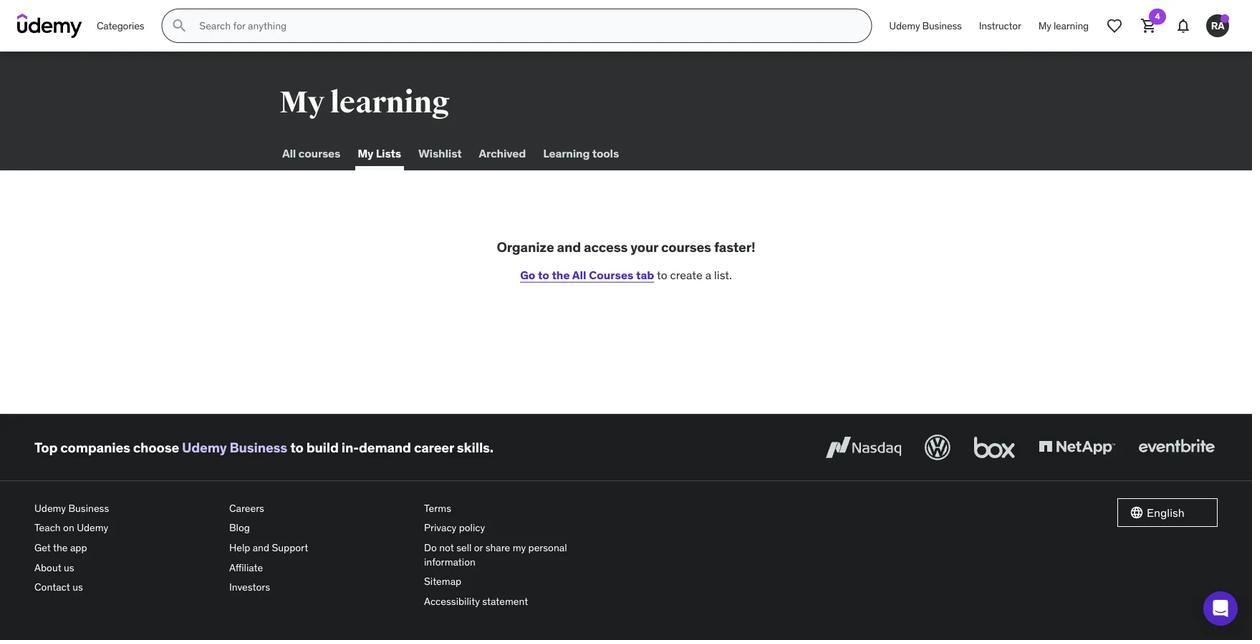 Task type: describe. For each thing, give the bounding box(es) containing it.
in-
[[342, 439, 359, 456]]

1 horizontal spatial learning
[[1054, 19, 1089, 32]]

my lists
[[358, 146, 401, 160]]

privacy policy link
[[424, 519, 608, 538]]

volkswagen image
[[922, 432, 954, 464]]

your
[[631, 239, 658, 256]]

affiliate link
[[229, 558, 413, 578]]

share
[[486, 542, 510, 554]]

skills.
[[457, 439, 494, 456]]

about
[[34, 561, 61, 574]]

udemy business
[[890, 19, 962, 32]]

0 vertical spatial my learning
[[1039, 19, 1089, 32]]

do
[[424, 542, 437, 554]]

terms privacy policy do not sell or share my personal information sitemap accessibility statement
[[424, 502, 567, 608]]

organize
[[497, 239, 554, 256]]

blog link
[[229, 519, 413, 538]]

0 vertical spatial udemy business link
[[881, 9, 971, 43]]

about us link
[[34, 558, 218, 578]]

nasdaq image
[[823, 432, 905, 464]]

teach on udemy link
[[34, 519, 218, 538]]

the inside udemy business teach on udemy get the app about us contact us
[[53, 542, 68, 554]]

support
[[272, 542, 308, 554]]

2 vertical spatial udemy business link
[[34, 499, 218, 519]]

top
[[34, 439, 57, 456]]

terms
[[424, 502, 451, 515]]

list.
[[714, 267, 732, 282]]

instructor link
[[971, 9, 1030, 43]]

0 horizontal spatial courses
[[298, 146, 341, 160]]

business for udemy business teach on udemy get the app about us contact us
[[68, 502, 109, 515]]

accessibility statement link
[[424, 592, 608, 612]]

0 horizontal spatial learning
[[330, 84, 450, 121]]

all inside all courses link
[[282, 146, 296, 160]]

box image
[[971, 432, 1019, 464]]

2 horizontal spatial to
[[657, 267, 668, 282]]

accessibility
[[424, 595, 480, 608]]

wishlist image
[[1106, 17, 1124, 34]]

categories
[[97, 19, 144, 32]]

english button
[[1118, 499, 1218, 527]]

go to the all courses tab to create a list.
[[520, 267, 732, 282]]

0 vertical spatial us
[[64, 561, 74, 574]]

a
[[706, 267, 712, 282]]

help
[[229, 542, 250, 554]]

create
[[670, 267, 703, 282]]

privacy
[[424, 522, 457, 535]]

my learning link
[[1030, 9, 1098, 43]]

archived
[[479, 146, 526, 160]]

investors link
[[229, 578, 413, 598]]

blog
[[229, 522, 250, 535]]

or
[[474, 542, 483, 554]]

1 horizontal spatial and
[[557, 239, 581, 256]]

english
[[1147, 505, 1185, 520]]

archived link
[[476, 136, 529, 171]]

personal
[[529, 542, 567, 554]]

faster!
[[714, 239, 756, 256]]

4
[[1155, 11, 1161, 22]]

do not sell or share my personal information button
[[424, 538, 608, 572]]

courses
[[589, 267, 634, 282]]

and inside careers blog help and support affiliate investors
[[253, 542, 270, 554]]

careers blog help and support affiliate investors
[[229, 502, 308, 594]]

1 vertical spatial udemy business link
[[182, 439, 287, 456]]

choose
[[133, 439, 179, 456]]

information
[[424, 556, 476, 568]]

terms link
[[424, 499, 608, 519]]

on
[[63, 522, 74, 535]]



Task type: vqa. For each thing, say whether or not it's contained in the screenshot.
Organize and access your courses faster!
yes



Task type: locate. For each thing, give the bounding box(es) containing it.
the
[[552, 267, 570, 282], [53, 542, 68, 554]]

instructor
[[979, 19, 1022, 32]]

0 vertical spatial courses
[[298, 146, 341, 160]]

shopping cart with 4 items image
[[1141, 17, 1158, 34]]

to
[[538, 267, 550, 282], [657, 267, 668, 282], [290, 439, 304, 456]]

0 horizontal spatial and
[[253, 542, 270, 554]]

and right help
[[253, 542, 270, 554]]

1 vertical spatial learning
[[330, 84, 450, 121]]

business up on
[[68, 502, 109, 515]]

udemy business link
[[881, 9, 971, 43], [182, 439, 287, 456], [34, 499, 218, 519]]

learning left wishlist image
[[1054, 19, 1089, 32]]

affiliate
[[229, 561, 263, 574]]

tools
[[592, 146, 619, 160]]

eventbrite image
[[1136, 432, 1218, 464]]

netapp image
[[1036, 432, 1119, 464]]

udemy business teach on udemy get the app about us contact us
[[34, 502, 109, 594]]

sitemap
[[424, 575, 462, 588]]

get the app link
[[34, 538, 218, 558]]

access
[[584, 239, 628, 256]]

ra
[[1211, 19, 1225, 32]]

1 horizontal spatial my
[[358, 146, 374, 160]]

companies
[[60, 439, 130, 456]]

0 horizontal spatial my
[[279, 84, 325, 121]]

to left build
[[290, 439, 304, 456]]

categories button
[[88, 9, 153, 43]]

0 vertical spatial business
[[923, 19, 962, 32]]

wishlist
[[418, 146, 462, 160]]

0 horizontal spatial to
[[290, 439, 304, 456]]

1 vertical spatial us
[[73, 581, 83, 594]]

1 vertical spatial the
[[53, 542, 68, 554]]

sitemap link
[[424, 572, 608, 592]]

2 vertical spatial business
[[68, 502, 109, 515]]

us
[[64, 561, 74, 574], [73, 581, 83, 594]]

learning
[[1054, 19, 1089, 32], [330, 84, 450, 121]]

demand
[[359, 439, 411, 456]]

you have alerts image
[[1221, 14, 1230, 23]]

and
[[557, 239, 581, 256], [253, 542, 270, 554]]

learning tools link
[[540, 136, 622, 171]]

business up careers
[[230, 439, 287, 456]]

the right get
[[53, 542, 68, 554]]

organize and access your courses faster!
[[497, 239, 756, 256]]

my
[[513, 542, 526, 554]]

2 horizontal spatial business
[[923, 19, 962, 32]]

1 horizontal spatial my learning
[[1039, 19, 1089, 32]]

business for udemy business
[[923, 19, 962, 32]]

contact
[[34, 581, 70, 594]]

get
[[34, 542, 51, 554]]

contact us link
[[34, 578, 218, 598]]

0 vertical spatial learning
[[1054, 19, 1089, 32]]

1 horizontal spatial courses
[[661, 239, 711, 256]]

my right the 'instructor'
[[1039, 19, 1052, 32]]

to right tab
[[657, 267, 668, 282]]

business
[[923, 19, 962, 32], [230, 439, 287, 456], [68, 502, 109, 515]]

udemy image
[[17, 14, 82, 38]]

courses up create
[[661, 239, 711, 256]]

my learning left wishlist image
[[1039, 19, 1089, 32]]

2 horizontal spatial my
[[1039, 19, 1052, 32]]

policy
[[459, 522, 485, 535]]

career
[[414, 439, 454, 456]]

0 vertical spatial and
[[557, 239, 581, 256]]

teach
[[34, 522, 61, 535]]

business inside udemy business teach on udemy get the app about us contact us
[[68, 502, 109, 515]]

not
[[439, 542, 454, 554]]

1 vertical spatial business
[[230, 439, 287, 456]]

1 vertical spatial my
[[279, 84, 325, 121]]

1 horizontal spatial business
[[230, 439, 287, 456]]

investors
[[229, 581, 270, 594]]

1 vertical spatial courses
[[661, 239, 711, 256]]

small image
[[1130, 506, 1144, 520]]

my learning up the my lists
[[279, 84, 450, 121]]

all courses
[[282, 146, 341, 160]]

us right contact
[[73, 581, 83, 594]]

4 link
[[1132, 9, 1167, 43]]

1 horizontal spatial all
[[572, 267, 587, 282]]

tab
[[636, 267, 655, 282]]

and up the go to the all courses tab 'link'
[[557, 239, 581, 256]]

my for my learning link
[[1039, 19, 1052, 32]]

lists
[[376, 146, 401, 160]]

wishlist link
[[416, 136, 465, 171]]

0 vertical spatial the
[[552, 267, 570, 282]]

1 vertical spatial and
[[253, 542, 270, 554]]

help and support link
[[229, 538, 413, 558]]

build
[[306, 439, 339, 456]]

learning
[[543, 146, 590, 160]]

my left lists
[[358, 146, 374, 160]]

careers link
[[229, 499, 413, 519]]

my lists link
[[355, 136, 404, 171]]

learning tools
[[543, 146, 619, 160]]

business left the 'instructor'
[[923, 19, 962, 32]]

to right go
[[538, 267, 550, 282]]

0 vertical spatial all
[[282, 146, 296, 160]]

0 horizontal spatial the
[[53, 542, 68, 554]]

1 horizontal spatial to
[[538, 267, 550, 282]]

go
[[520, 267, 536, 282]]

top companies choose udemy business to build in-demand career skills.
[[34, 439, 494, 456]]

my up all courses on the top left
[[279, 84, 325, 121]]

notifications image
[[1175, 17, 1192, 34]]

app
[[70, 542, 87, 554]]

ra link
[[1201, 9, 1235, 43]]

courses
[[298, 146, 341, 160], [661, 239, 711, 256]]

0 vertical spatial my
[[1039, 19, 1052, 32]]

all
[[282, 146, 296, 160], [572, 267, 587, 282]]

0 horizontal spatial business
[[68, 502, 109, 515]]

us right about on the bottom left of the page
[[64, 561, 74, 574]]

the right go
[[552, 267, 570, 282]]

submit search image
[[171, 17, 188, 34]]

Search for anything text field
[[197, 14, 854, 38]]

careers
[[229, 502, 264, 515]]

courses left the my lists
[[298, 146, 341, 160]]

learning up lists
[[330, 84, 450, 121]]

statement
[[482, 595, 528, 608]]

0 horizontal spatial my learning
[[279, 84, 450, 121]]

1 vertical spatial all
[[572, 267, 587, 282]]

my
[[1039, 19, 1052, 32], [279, 84, 325, 121], [358, 146, 374, 160]]

all courses link
[[279, 136, 343, 171]]

my learning
[[1039, 19, 1089, 32], [279, 84, 450, 121]]

1 vertical spatial my learning
[[279, 84, 450, 121]]

go to the all courses tab link
[[520, 267, 655, 282]]

0 horizontal spatial all
[[282, 146, 296, 160]]

1 horizontal spatial the
[[552, 267, 570, 282]]

2 vertical spatial my
[[358, 146, 374, 160]]

my for my lists link at the left
[[358, 146, 374, 160]]

sell
[[457, 542, 472, 554]]



